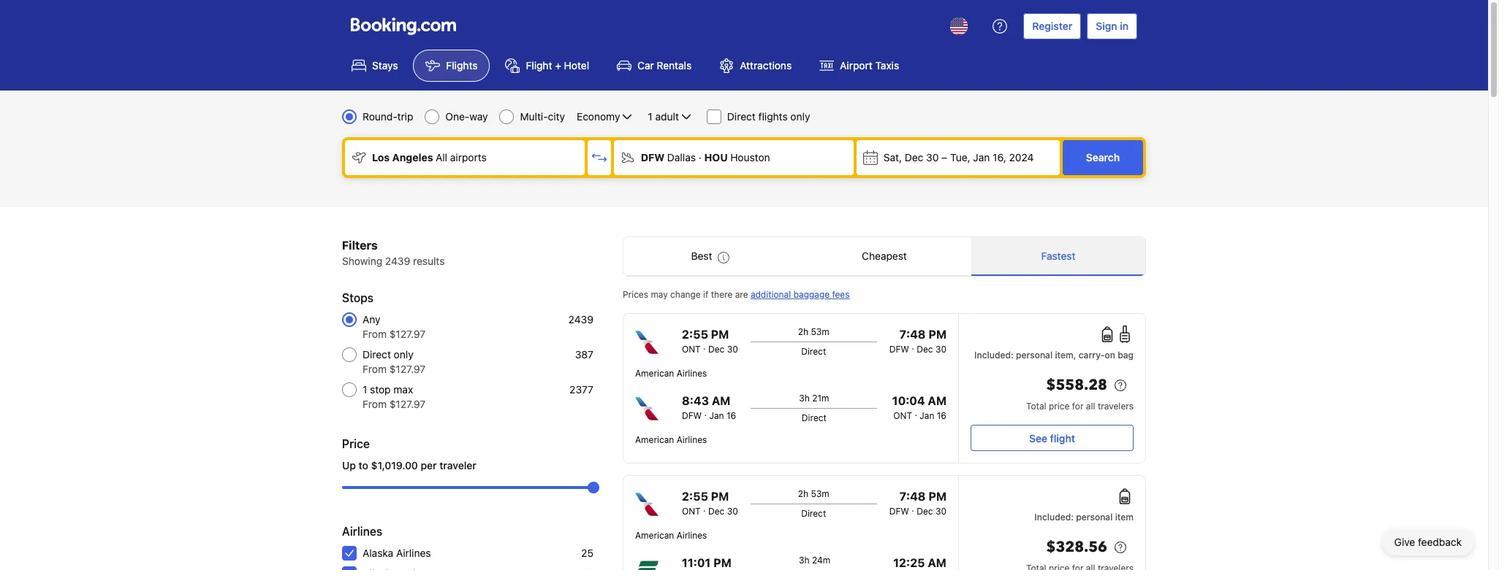 Task type: vqa. For each thing, say whether or not it's contained in the screenshot.
the left travel
no



Task type: describe. For each thing, give the bounding box(es) containing it.
included: personal item
[[1035, 512, 1134, 523]]

25
[[581, 548, 594, 560]]

direct inside direct only from $127.97
[[363, 349, 391, 361]]

dfw up 12:25
[[890, 507, 909, 518]]

all
[[1086, 401, 1096, 412]]

direct only from $127.97
[[363, 349, 426, 376]]

2:55 pm ont . dec 30 for included: personal item, carry-on bag
[[682, 328, 738, 355]]

best image
[[718, 252, 730, 264]]

flight + hotel link
[[493, 50, 602, 82]]

per
[[421, 460, 437, 472]]

city
[[548, 110, 565, 123]]

30 up the 10:04 am ont . jan 16
[[936, 344, 947, 355]]

if
[[703, 290, 709, 300]]

2439 inside filters showing 2439 results
[[385, 255, 410, 268]]

showing
[[342, 255, 382, 268]]

$127.97 inside any from $127.97
[[390, 328, 426, 341]]

1 adult button
[[647, 108, 695, 126]]

flight + hotel
[[526, 59, 589, 72]]

fastest
[[1042, 250, 1076, 262]]

los angeles all airports
[[372, 151, 487, 164]]

1 horizontal spatial only
[[791, 110, 810, 123]]

7:48 for included: personal item
[[900, 491, 926, 504]]

see flight
[[1029, 432, 1075, 445]]

trip
[[397, 110, 413, 123]]

included: for included: personal item, carry-on bag
[[975, 350, 1014, 361]]

car rentals link
[[605, 50, 704, 82]]

$1,019.00
[[371, 460, 418, 472]]

dec inside dropdown button
[[905, 151, 924, 164]]

53m for included: personal item
[[811, 489, 830, 500]]

rentals
[[657, 59, 692, 72]]

one-
[[446, 110, 470, 123]]

filters
[[342, 239, 378, 252]]

may
[[651, 290, 668, 300]]

airlines up the '11:01' at the bottom of the page
[[677, 531, 707, 542]]

price
[[342, 438, 370, 451]]

jan inside dropdown button
[[973, 151, 990, 164]]

see
[[1029, 432, 1048, 445]]

2h 53m for included: personal item, carry-on bag
[[798, 327, 830, 338]]

hotel
[[564, 59, 589, 72]]

search button
[[1063, 140, 1143, 175]]

dfw left 'dallas'
[[641, 151, 665, 164]]

2:55 pm ont . dec 30 for included: personal item
[[682, 491, 738, 518]]

sat,
[[884, 151, 902, 164]]

$328.56 region
[[971, 537, 1134, 563]]

30 inside dropdown button
[[926, 151, 939, 164]]

flights link
[[413, 50, 490, 82]]

any from $127.97
[[363, 314, 426, 341]]

additional baggage fees link
[[751, 290, 850, 300]]

dec up 11:01 pm on the left of the page
[[708, 507, 725, 518]]

direct up 3h 21m
[[801, 347, 826, 358]]

2h for included: personal item
[[798, 489, 809, 500]]

$558.28
[[1047, 376, 1108, 396]]

any
[[363, 314, 381, 326]]

stops
[[342, 292, 374, 305]]

ont inside the 10:04 am ont . jan 16
[[894, 411, 912, 422]]

ont for included: personal item
[[682, 507, 701, 518]]

12:25
[[893, 557, 925, 570]]

16 for 10:04 am
[[937, 411, 947, 422]]

stays link
[[339, 50, 410, 82]]

give feedback
[[1395, 537, 1462, 549]]

additional
[[751, 290, 791, 300]]

. inside 8:43 am dfw . jan 16
[[704, 408, 707, 419]]

round-trip
[[363, 110, 413, 123]]

2 american from the top
[[635, 435, 674, 446]]

american for included: personal item, carry-on bag
[[635, 368, 674, 379]]

$328.56
[[1047, 538, 1108, 558]]

american airlines for included: personal item
[[635, 531, 707, 542]]

attractions
[[740, 59, 792, 72]]

16 for 8:43 am
[[727, 411, 736, 422]]

from inside 1 stop max from $127.97
[[363, 398, 387, 411]]

2:55 for included: personal item, carry-on bag
[[682, 328, 708, 341]]

included: personal item, carry-on bag
[[975, 350, 1134, 361]]

included: for included: personal item
[[1035, 512, 1074, 523]]

for
[[1072, 401, 1084, 412]]

11:01
[[682, 557, 711, 570]]

american airlines for included: personal item, carry-on bag
[[635, 368, 707, 379]]

multi-city
[[520, 110, 565, 123]]

all
[[436, 151, 447, 164]]

feedback
[[1418, 537, 1462, 549]]

give
[[1395, 537, 1416, 549]]

53m for included: personal item, carry-on bag
[[811, 327, 830, 338]]

jan for 10:04 am
[[920, 411, 935, 422]]

travelers
[[1098, 401, 1134, 412]]

30 down prices may change if there are additional baggage fees
[[727, 344, 738, 355]]

ont for included: personal item, carry-on bag
[[682, 344, 701, 355]]

traveler
[[440, 460, 477, 472]]

airports
[[450, 151, 487, 164]]

dec down the there
[[708, 344, 725, 355]]

tab list containing best
[[624, 238, 1146, 277]]

·
[[699, 151, 702, 164]]

there
[[711, 290, 733, 300]]

1 for 1 stop max from $127.97
[[363, 384, 367, 396]]

$127.97 inside direct only from $127.97
[[390, 363, 426, 376]]

1 vertical spatial 2439
[[569, 314, 594, 326]]

am right 12:25
[[928, 557, 947, 570]]

2024
[[1009, 151, 1034, 164]]

see flight button
[[971, 425, 1134, 452]]

los
[[372, 151, 390, 164]]

prices
[[623, 290, 648, 300]]

register
[[1033, 20, 1073, 32]]

up to $1,019.00 per traveler
[[342, 460, 477, 472]]

sign in link
[[1087, 13, 1138, 39]]

car
[[638, 59, 654, 72]]

round-
[[363, 110, 397, 123]]

airlines up alaska
[[342, 526, 383, 539]]

8:43 am dfw . jan 16
[[682, 395, 736, 422]]

7:48 pm dfw . dec 30 for included: personal item, carry-on bag
[[890, 328, 947, 355]]

from inside any from $127.97
[[363, 328, 387, 341]]

only inside direct only from $127.97
[[394, 349, 414, 361]]

8:43
[[682, 395, 709, 408]]

3h for 3h 21m
[[799, 393, 810, 404]]

12:25 am
[[893, 557, 947, 570]]

airlines down 8:43 am dfw . jan 16 at the bottom left of the page
[[677, 435, 707, 446]]

10:04 am ont . jan 16
[[892, 395, 947, 422]]

baggage
[[794, 290, 830, 300]]



Task type: locate. For each thing, give the bounding box(es) containing it.
tue,
[[950, 151, 971, 164]]

best image
[[718, 252, 730, 264]]

0 vertical spatial 2h
[[798, 327, 809, 338]]

booking.com logo image
[[351, 17, 456, 35], [351, 17, 456, 35]]

30 up 11:01 pm on the left of the page
[[727, 507, 738, 518]]

personal left item
[[1076, 512, 1113, 523]]

personal left item,
[[1016, 350, 1053, 361]]

airlines
[[677, 368, 707, 379], [677, 435, 707, 446], [342, 526, 383, 539], [677, 531, 707, 542], [396, 548, 431, 560]]

2 2h from the top
[[798, 489, 809, 500]]

1 american airlines from the top
[[635, 368, 707, 379]]

$127.97 inside 1 stop max from $127.97
[[390, 398, 426, 411]]

2 $127.97 from the top
[[390, 363, 426, 376]]

$127.97
[[390, 328, 426, 341], [390, 363, 426, 376], [390, 398, 426, 411]]

3 american from the top
[[635, 531, 674, 542]]

1 vertical spatial only
[[394, 349, 414, 361]]

fees
[[832, 290, 850, 300]]

1 7:48 from the top
[[900, 328, 926, 341]]

american for included: personal item
[[635, 531, 674, 542]]

. inside the 10:04 am ont . jan 16
[[915, 408, 917, 419]]

flight
[[526, 59, 552, 72]]

included: up $558.28 region at the bottom of page
[[975, 350, 1014, 361]]

$127.97 up max
[[390, 363, 426, 376]]

2 7:48 from the top
[[900, 491, 926, 504]]

houston
[[731, 151, 770, 164]]

stop
[[370, 384, 391, 396]]

dec up 10:04
[[917, 344, 933, 355]]

7:48 up 12:25
[[900, 491, 926, 504]]

2:55
[[682, 328, 708, 341], [682, 491, 708, 504]]

0 vertical spatial 2h 53m
[[798, 327, 830, 338]]

2:55 pm ont . dec 30
[[682, 328, 738, 355], [682, 491, 738, 518]]

am for 10:04 am
[[928, 395, 947, 408]]

personal for personal item
[[1076, 512, 1113, 523]]

on
[[1105, 350, 1116, 361]]

53m up 24m at bottom right
[[811, 489, 830, 500]]

2 american airlines from the top
[[635, 435, 707, 446]]

1 horizontal spatial 16
[[937, 411, 947, 422]]

30 up the 12:25 am
[[936, 507, 947, 518]]

3h 24m
[[799, 556, 831, 567]]

$127.97 up direct only from $127.97
[[390, 328, 426, 341]]

from down any on the bottom left of the page
[[363, 328, 387, 341]]

total price for all travelers
[[1026, 401, 1134, 412]]

3h 21m
[[799, 393, 829, 404]]

direct down any from $127.97 on the left of page
[[363, 349, 391, 361]]

7:48 up 10:04
[[900, 328, 926, 341]]

$127.97 down max
[[390, 398, 426, 411]]

2:55 down change
[[682, 328, 708, 341]]

16,
[[993, 151, 1007, 164]]

am right 8:43
[[712, 395, 731, 408]]

dfw inside 8:43 am dfw . jan 16
[[682, 411, 702, 422]]

change
[[670, 290, 701, 300]]

am inside the 10:04 am ont . jan 16
[[928, 395, 947, 408]]

.
[[703, 341, 706, 352], [912, 341, 914, 352], [704, 408, 707, 419], [915, 408, 917, 419], [703, 504, 706, 515], [912, 504, 914, 515]]

included: up $328.56 region
[[1035, 512, 1074, 523]]

2 from from the top
[[363, 363, 387, 376]]

prices may change if there are additional baggage fees
[[623, 290, 850, 300]]

1 for 1 adult
[[648, 110, 653, 123]]

1 vertical spatial 3h
[[799, 556, 810, 567]]

am
[[712, 395, 731, 408], [928, 395, 947, 408], [928, 557, 947, 570]]

0 vertical spatial $127.97
[[390, 328, 426, 341]]

1 vertical spatial 7:48
[[900, 491, 926, 504]]

direct flights only
[[727, 110, 810, 123]]

2:55 pm ont . dec 30 up 11:01 pm on the left of the page
[[682, 491, 738, 518]]

airlines up 8:43
[[677, 368, 707, 379]]

hou
[[704, 151, 728, 164]]

attractions link
[[707, 50, 804, 82]]

387
[[575, 349, 594, 361]]

10:04
[[892, 395, 925, 408]]

2 7:48 pm dfw . dec 30 from the top
[[890, 491, 947, 518]]

7:48 pm dfw . dec 30 for included: personal item
[[890, 491, 947, 518]]

16 inside the 10:04 am ont . jan 16
[[937, 411, 947, 422]]

1 2h 53m from the top
[[798, 327, 830, 338]]

1 left adult in the top left of the page
[[648, 110, 653, 123]]

2:55 for included: personal item
[[682, 491, 708, 504]]

1 53m from the top
[[811, 327, 830, 338]]

1 vertical spatial american
[[635, 435, 674, 446]]

0 vertical spatial only
[[791, 110, 810, 123]]

1 vertical spatial ont
[[894, 411, 912, 422]]

0 vertical spatial american airlines
[[635, 368, 707, 379]]

2h
[[798, 327, 809, 338], [798, 489, 809, 500]]

2:55 up the '11:01' at the bottom of the page
[[682, 491, 708, 504]]

am right 10:04
[[928, 395, 947, 408]]

2 horizontal spatial jan
[[973, 151, 990, 164]]

0 vertical spatial 7:48
[[900, 328, 926, 341]]

7:48 for included: personal item, carry-on bag
[[900, 328, 926, 341]]

1 vertical spatial 2h 53m
[[798, 489, 830, 500]]

1 vertical spatial 1
[[363, 384, 367, 396]]

dfw up 10:04
[[890, 344, 909, 355]]

ont up the '11:01' at the bottom of the page
[[682, 507, 701, 518]]

are
[[735, 290, 748, 300]]

0 vertical spatial ont
[[682, 344, 701, 355]]

3 from from the top
[[363, 398, 387, 411]]

0 vertical spatial personal
[[1016, 350, 1053, 361]]

1 2:55 from the top
[[682, 328, 708, 341]]

1 2h from the top
[[798, 327, 809, 338]]

sign in
[[1096, 20, 1129, 32]]

1 horizontal spatial 2439
[[569, 314, 594, 326]]

2 vertical spatial from
[[363, 398, 387, 411]]

2h 53m down baggage
[[798, 327, 830, 338]]

car rentals
[[638, 59, 692, 72]]

american
[[635, 368, 674, 379], [635, 435, 674, 446], [635, 531, 674, 542]]

results
[[413, 255, 445, 268]]

1 horizontal spatial jan
[[920, 411, 935, 422]]

1 3h from the top
[[799, 393, 810, 404]]

am for 8:43 am
[[712, 395, 731, 408]]

16
[[727, 411, 736, 422], [937, 411, 947, 422]]

0 vertical spatial 2:55
[[682, 328, 708, 341]]

2 2h 53m from the top
[[798, 489, 830, 500]]

1 stop max from $127.97
[[363, 384, 426, 411]]

airlines right alaska
[[396, 548, 431, 560]]

jan for 8:43 am
[[709, 411, 724, 422]]

16 inside 8:43 am dfw . jan 16
[[727, 411, 736, 422]]

give feedback button
[[1383, 530, 1474, 556]]

dfw down 8:43
[[682, 411, 702, 422]]

multi-
[[520, 110, 548, 123]]

2h 53m for included: personal item
[[798, 489, 830, 500]]

11:01 pm
[[682, 557, 732, 570]]

1 horizontal spatial personal
[[1076, 512, 1113, 523]]

30
[[926, 151, 939, 164], [727, 344, 738, 355], [936, 344, 947, 355], [727, 507, 738, 518], [936, 507, 947, 518]]

to
[[359, 460, 368, 472]]

am inside 8:43 am dfw . jan 16
[[712, 395, 731, 408]]

best button
[[624, 238, 798, 276]]

0 vertical spatial from
[[363, 328, 387, 341]]

53m down baggage
[[811, 327, 830, 338]]

stays
[[372, 59, 398, 72]]

from up stop
[[363, 363, 387, 376]]

american airlines up 8:43
[[635, 368, 707, 379]]

2 2:55 from the top
[[682, 491, 708, 504]]

adult
[[655, 110, 679, 123]]

personal for personal item, carry-on bag
[[1016, 350, 1053, 361]]

1 vertical spatial included:
[[1035, 512, 1074, 523]]

dec up the 12:25 am
[[917, 507, 933, 518]]

7:48 pm dfw . dec 30 up the 12:25 am
[[890, 491, 947, 518]]

direct up 3h 24m
[[801, 509, 826, 520]]

24m
[[812, 556, 831, 567]]

sat, dec 30 – tue, jan 16, 2024 button
[[857, 140, 1060, 175]]

up
[[342, 460, 356, 472]]

flights
[[759, 110, 788, 123]]

2h 53m up 3h 24m
[[798, 489, 830, 500]]

alaska
[[363, 548, 394, 560]]

7:48 pm dfw . dec 30 up 10:04
[[890, 328, 947, 355]]

1 from from the top
[[363, 328, 387, 341]]

jan inside the 10:04 am ont . jan 16
[[920, 411, 935, 422]]

1 horizontal spatial 1
[[648, 110, 653, 123]]

cheapest
[[862, 250, 907, 262]]

0 vertical spatial included:
[[975, 350, 1014, 361]]

best
[[691, 250, 712, 262]]

0 horizontal spatial only
[[394, 349, 414, 361]]

2 16 from the left
[[937, 411, 947, 422]]

3h left 24m at bottom right
[[799, 556, 810, 567]]

1 16 from the left
[[727, 411, 736, 422]]

from inside direct only from $127.97
[[363, 363, 387, 376]]

economy
[[577, 110, 620, 123]]

price
[[1049, 401, 1070, 412]]

dec
[[905, 151, 924, 164], [708, 344, 725, 355], [917, 344, 933, 355], [708, 507, 725, 518], [917, 507, 933, 518]]

0 horizontal spatial 2439
[[385, 255, 410, 268]]

total
[[1026, 401, 1047, 412]]

1 vertical spatial 2:55
[[682, 491, 708, 504]]

way
[[470, 110, 488, 123]]

0 vertical spatial 2:55 pm ont . dec 30
[[682, 328, 738, 355]]

$558.28 region
[[971, 374, 1134, 401]]

0 vertical spatial 1
[[648, 110, 653, 123]]

2h up 3h 24m
[[798, 489, 809, 500]]

airport taxis
[[840, 59, 899, 72]]

taxis
[[876, 59, 899, 72]]

1 vertical spatial 7:48 pm dfw . dec 30
[[890, 491, 947, 518]]

0 vertical spatial 2439
[[385, 255, 410, 268]]

0 vertical spatial 7:48 pm dfw . dec 30
[[890, 328, 947, 355]]

1 vertical spatial $127.97
[[390, 363, 426, 376]]

1 2:55 pm ont . dec 30 from the top
[[682, 328, 738, 355]]

3 american airlines from the top
[[635, 531, 707, 542]]

3h for 3h 24m
[[799, 556, 810, 567]]

2:55 pm ont . dec 30 down if
[[682, 328, 738, 355]]

2 vertical spatial american
[[635, 531, 674, 542]]

search
[[1086, 151, 1120, 164]]

2 3h from the top
[[799, 556, 810, 567]]

1 vertical spatial american airlines
[[635, 435, 707, 446]]

one-way
[[446, 110, 488, 123]]

2 vertical spatial american airlines
[[635, 531, 707, 542]]

flight
[[1050, 432, 1075, 445]]

2 vertical spatial ont
[[682, 507, 701, 518]]

1 american from the top
[[635, 368, 674, 379]]

filters showing 2439 results
[[342, 239, 445, 268]]

3h left 21m
[[799, 393, 810, 404]]

1 inside 1 stop max from $127.97
[[363, 384, 367, 396]]

0 horizontal spatial included:
[[975, 350, 1014, 361]]

+
[[555, 59, 561, 72]]

1 $127.97 from the top
[[390, 328, 426, 341]]

airport taxis link
[[807, 50, 912, 82]]

0 vertical spatial american
[[635, 368, 674, 379]]

1 vertical spatial 2h
[[798, 489, 809, 500]]

1 left stop
[[363, 384, 367, 396]]

1 vertical spatial 53m
[[811, 489, 830, 500]]

1 vertical spatial from
[[363, 363, 387, 376]]

1 7:48 pm dfw . dec 30 from the top
[[890, 328, 947, 355]]

ont down 10:04
[[894, 411, 912, 422]]

2439 up 387 at the left of page
[[569, 314, 594, 326]]

direct down 3h 21m
[[802, 413, 827, 424]]

flights
[[446, 59, 478, 72]]

0 vertical spatial 53m
[[811, 327, 830, 338]]

2h 53m
[[798, 327, 830, 338], [798, 489, 830, 500]]

angeles
[[392, 151, 433, 164]]

1 vertical spatial 2:55 pm ont . dec 30
[[682, 491, 738, 518]]

2 2:55 pm ont . dec 30 from the top
[[682, 491, 738, 518]]

direct left flights
[[727, 110, 756, 123]]

2439 left results
[[385, 255, 410, 268]]

ont up 8:43
[[682, 344, 701, 355]]

1 vertical spatial personal
[[1076, 512, 1113, 523]]

only right flights
[[791, 110, 810, 123]]

–
[[942, 151, 948, 164]]

2h for included: personal item, carry-on bag
[[798, 327, 809, 338]]

3 $127.97 from the top
[[390, 398, 426, 411]]

0 horizontal spatial 16
[[727, 411, 736, 422]]

dec right sat,
[[905, 151, 924, 164]]

53m
[[811, 327, 830, 338], [811, 489, 830, 500]]

2 vertical spatial $127.97
[[390, 398, 426, 411]]

1 horizontal spatial included:
[[1035, 512, 1074, 523]]

register link
[[1024, 13, 1081, 39]]

0 horizontal spatial jan
[[709, 411, 724, 422]]

1 inside popup button
[[648, 110, 653, 123]]

item,
[[1055, 350, 1077, 361]]

included:
[[975, 350, 1014, 361], [1035, 512, 1074, 523]]

dfw dallas · hou houston
[[641, 151, 770, 164]]

30 left –
[[926, 151, 939, 164]]

0 horizontal spatial personal
[[1016, 350, 1053, 361]]

from down stop
[[363, 398, 387, 411]]

bag
[[1118, 350, 1134, 361]]

american airlines up the '11:01' at the bottom of the page
[[635, 531, 707, 542]]

2h down additional baggage fees link
[[798, 327, 809, 338]]

2 53m from the top
[[811, 489, 830, 500]]

0 horizontal spatial 1
[[363, 384, 367, 396]]

max
[[394, 384, 413, 396]]

jan inside 8:43 am dfw . jan 16
[[709, 411, 724, 422]]

direct
[[727, 110, 756, 123], [801, 347, 826, 358], [363, 349, 391, 361], [802, 413, 827, 424], [801, 509, 826, 520]]

0 vertical spatial 3h
[[799, 393, 810, 404]]

only down any from $127.97 on the left of page
[[394, 349, 414, 361]]

american airlines
[[635, 368, 707, 379], [635, 435, 707, 446], [635, 531, 707, 542]]

tab list
[[624, 238, 1146, 277]]

american airlines down 8:43
[[635, 435, 707, 446]]



